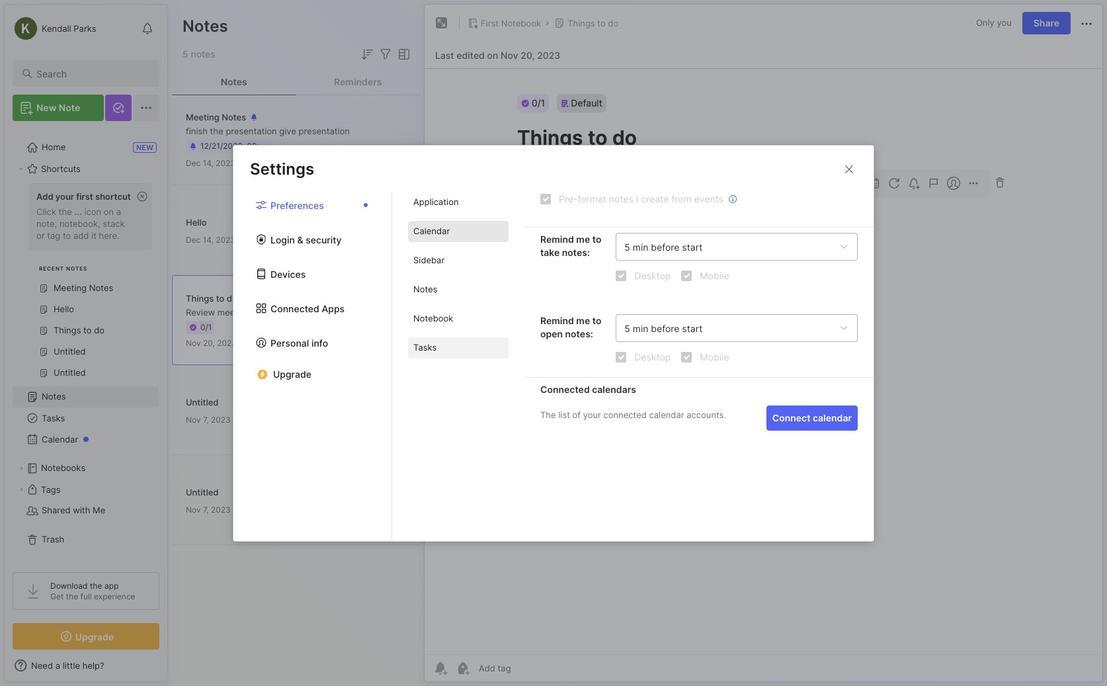 Task type: locate. For each thing, give the bounding box(es) containing it.
1 horizontal spatial notebook
[[501, 18, 541, 28]]

add
[[73, 230, 89, 241]]

expand notebooks image
[[17, 464, 25, 472]]

1 vertical spatial notebook
[[414, 313, 454, 323]]

0 horizontal spatial do
[[227, 293, 237, 304]]

tasks
[[414, 342, 437, 352], [42, 413, 65, 423]]

me inside the remind me to take notes:
[[577, 233, 590, 244]]

1 vertical spatial do
[[227, 293, 237, 304]]

calendar
[[649, 409, 685, 420], [813, 412, 852, 423]]

1 vertical spatial tasks
[[42, 413, 65, 423]]

the down meeting notes
[[210, 126, 223, 136]]

mobile right mobile checkbox
[[700, 270, 730, 281]]

1 horizontal spatial 20,
[[521, 49, 535, 61]]

1 vertical spatial me
[[577, 315, 590, 326]]

things for things to do review meeting notes
[[186, 293, 214, 304]]

calendar right connect
[[813, 412, 852, 423]]

1 vertical spatial 20,
[[203, 338, 215, 348]]

Desktop checkbox
[[616, 270, 627, 281], [616, 351, 627, 362]]

mobile
[[700, 270, 730, 281], [700, 351, 730, 362]]

you
[[997, 17, 1012, 28]]

0 vertical spatial dec 14, 2023
[[186, 158, 236, 168]]

take
[[541, 246, 560, 258]]

presentation up 09:00 at the left top of page
[[226, 126, 277, 136]]

0 vertical spatial 7,
[[203, 415, 209, 424]]

1 vertical spatial connected
[[541, 383, 590, 395]]

0 vertical spatial tasks
[[414, 342, 437, 352]]

1 horizontal spatial calendar
[[813, 412, 852, 423]]

2 mobile from the top
[[700, 351, 730, 362]]

0 vertical spatial 14,
[[203, 158, 214, 168]]

settings
[[250, 159, 314, 178]]

untitled
[[186, 397, 219, 407], [186, 487, 219, 497]]

20, down 0/1
[[203, 338, 215, 348]]

calendar up notebooks
[[42, 434, 78, 445]]

tab list containing application
[[392, 192, 525, 541]]

application tab
[[408, 192, 509, 213]]

desktop checkbox for remind me to open notes:
[[616, 351, 627, 362]]

edited
[[457, 49, 485, 61]]

1 horizontal spatial tasks
[[414, 342, 437, 352]]

1 vertical spatial notes
[[609, 193, 634, 204]]

0 horizontal spatial things
[[186, 293, 214, 304]]

tasks inside button
[[42, 413, 65, 423]]

personal
[[271, 337, 309, 348]]

things inside button
[[568, 18, 595, 28]]

0 horizontal spatial presentation
[[226, 126, 277, 136]]

remind
[[541, 233, 574, 244], [541, 315, 574, 326]]

remind up take
[[541, 233, 574, 244]]

1 vertical spatial 14,
[[203, 235, 214, 244]]

upgrade button down full
[[13, 623, 159, 650]]

notes right meeting
[[253, 307, 276, 318]]

the down download
[[66, 592, 78, 601]]

1 remind from the top
[[541, 233, 574, 244]]

0 horizontal spatial tasks
[[42, 413, 65, 423]]

experience
[[94, 592, 135, 601]]

tags
[[41, 484, 60, 495]]

upgrade down full
[[75, 631, 114, 642]]

notebook right first
[[501, 18, 541, 28]]

nov 7, 2023
[[186, 415, 231, 424], [186, 505, 231, 514]]

desktop left mobile option
[[635, 351, 671, 362]]

1 vertical spatial your
[[583, 409, 601, 420]]

remind inside remind me to open notes:
[[541, 315, 574, 326]]

0 vertical spatial notes:
[[562, 246, 590, 258]]

get
[[50, 592, 64, 601]]

1 vertical spatial calendar
[[42, 434, 78, 445]]

7,
[[203, 415, 209, 424], [203, 505, 209, 514]]

0 horizontal spatial on
[[104, 206, 114, 217]]

1 vertical spatial dec
[[186, 235, 201, 244]]

dec down finish
[[186, 158, 201, 168]]

dec 14, 2023
[[186, 158, 236, 168], [186, 235, 236, 244]]

0 vertical spatial desktop checkbox
[[616, 270, 627, 281]]

calendar button
[[13, 429, 159, 450]]

1 vertical spatial nov 7, 2023
[[186, 505, 231, 514]]

0 vertical spatial desktop
[[635, 270, 671, 281]]

1 desktop from the top
[[635, 270, 671, 281]]

notes
[[183, 17, 228, 36], [221, 76, 247, 87], [222, 112, 246, 122], [243, 158, 266, 168], [66, 265, 88, 272], [414, 284, 438, 294], [42, 391, 66, 402]]

1 horizontal spatial calendar
[[414, 225, 450, 236]]

0 vertical spatial calendar
[[414, 225, 450, 236]]

remind up open
[[541, 315, 574, 326]]

0 vertical spatial me
[[577, 233, 590, 244]]

it
[[91, 230, 97, 241]]

from
[[672, 193, 692, 204]]

notes right the 5
[[191, 48, 215, 60]]

1 vertical spatial things
[[186, 293, 214, 304]]

group containing add your first shortcut
[[13, 179, 159, 392]]

dec 14, 2023 down 12/21/2023,
[[186, 158, 236, 168]]

0 horizontal spatial upgrade button
[[13, 623, 159, 650]]

2023
[[537, 49, 561, 61], [216, 158, 236, 168], [216, 235, 236, 244], [217, 338, 237, 348], [211, 415, 231, 424], [211, 505, 231, 514]]

0 vertical spatial mobile
[[700, 270, 730, 281]]

1 horizontal spatial on
[[487, 49, 498, 61]]

on left a
[[104, 206, 114, 217]]

dec
[[186, 158, 201, 168], [186, 235, 201, 244]]

0 horizontal spatial notebook
[[414, 313, 454, 323]]

do inside "things to do review meeting notes"
[[227, 293, 237, 304]]

notes right recent
[[66, 265, 88, 272]]

notes inside button
[[221, 76, 247, 87]]

notes: inside remind me to open notes:
[[565, 328, 593, 339]]

0 horizontal spatial your
[[55, 191, 74, 202]]

note
[[59, 102, 80, 113]]

0 vertical spatial upgrade
[[273, 368, 312, 379]]

1 horizontal spatial upgrade button
[[249, 364, 376, 385]]

1 vertical spatial mobile
[[700, 351, 730, 362]]

me for remind me to take notes:
[[577, 233, 590, 244]]

14,
[[203, 158, 214, 168], [203, 235, 214, 244]]

here.
[[99, 230, 119, 241]]

1 vertical spatial untitled
[[186, 487, 219, 497]]

1 vertical spatial upgrade button
[[13, 623, 159, 650]]

nov 20, 2023
[[186, 338, 237, 348]]

2 7, from the top
[[203, 505, 209, 514]]

notebook inside button
[[501, 18, 541, 28]]

the inside group
[[59, 206, 72, 217]]

0 horizontal spatial 20,
[[203, 338, 215, 348]]

dec down hello
[[186, 235, 201, 244]]

things to do review meeting notes
[[186, 293, 276, 318]]

presentation right 'give'
[[299, 126, 350, 136]]

2 vertical spatial notes
[[253, 307, 276, 318]]

app
[[104, 581, 119, 591]]

download the app get the full experience
[[50, 581, 135, 601]]

0 vertical spatial nov 7, 2023
[[186, 415, 231, 424]]

notes inside "things to do review meeting notes"
[[253, 307, 276, 318]]

calendar left "accounts."
[[649, 409, 685, 420]]

20,
[[521, 49, 535, 61], [203, 338, 215, 348]]

connected up list
[[541, 383, 590, 395]]

the up full
[[90, 581, 102, 591]]

do inside button
[[608, 18, 619, 28]]

Search text field
[[36, 67, 148, 80]]

the left ...
[[59, 206, 72, 217]]

tree
[[5, 129, 167, 560]]

mobile right mobile option
[[700, 351, 730, 362]]

0 vertical spatial notes
[[191, 48, 215, 60]]

1 horizontal spatial presentation
[[299, 126, 350, 136]]

1 vertical spatial upgrade
[[75, 631, 114, 642]]

on inside icon on a note, notebook, stack or tag to add it here.
[[104, 206, 114, 217]]

connected for connected apps
[[271, 302, 319, 314]]

dec 14, 2023 down hello
[[186, 235, 236, 244]]

home
[[42, 142, 66, 152]]

2 desktop from the top
[[635, 351, 671, 362]]

tree containing home
[[5, 129, 167, 560]]

notebook down the notes tab
[[414, 313, 454, 323]]

upgrade inside tab list
[[273, 368, 312, 379]]

0 horizontal spatial notes
[[191, 48, 215, 60]]

upgrade down personal
[[273, 368, 312, 379]]

0 vertical spatial connected
[[271, 302, 319, 314]]

1 desktop checkbox from the top
[[616, 270, 627, 281]]

me inside remind me to open notes:
[[577, 315, 590, 326]]

or
[[36, 230, 45, 241]]

1 horizontal spatial things
[[568, 18, 595, 28]]

notebook
[[501, 18, 541, 28], [414, 313, 454, 323]]

0/1
[[200, 322, 212, 332]]

am
[[271, 141, 284, 151]]

0 vertical spatial do
[[608, 18, 619, 28]]

notes:
[[562, 246, 590, 258], [565, 328, 593, 339]]

click the ...
[[36, 206, 82, 217]]

remind for take
[[541, 233, 574, 244]]

expand note image
[[434, 15, 450, 31]]

0 horizontal spatial connected
[[271, 302, 319, 314]]

notes: inside the remind me to take notes:
[[562, 246, 590, 258]]

1 7, from the top
[[203, 415, 209, 424]]

Mobile checkbox
[[682, 270, 692, 281]]

presentation
[[226, 126, 277, 136], [299, 126, 350, 136]]

your right of on the right bottom of page
[[583, 409, 601, 420]]

your up 'click the ...'
[[55, 191, 74, 202]]

upgrade
[[273, 368, 312, 379], [75, 631, 114, 642]]

note,
[[36, 218, 57, 229]]

0 horizontal spatial upgrade
[[75, 631, 114, 642]]

click
[[36, 206, 56, 217]]

upgrade button down info
[[249, 364, 376, 385]]

upgrade inside the main element
[[75, 631, 114, 642]]

0 horizontal spatial calendar
[[42, 434, 78, 445]]

Remind me to take notes: field
[[616, 233, 858, 260]]

on inside the note window element
[[487, 49, 498, 61]]

12/21/2023,
[[200, 141, 245, 151]]

1 vertical spatial notes:
[[565, 328, 593, 339]]

0 vertical spatial dec
[[186, 158, 201, 168]]

last
[[435, 49, 454, 61]]

calendar up sidebar on the top left of page
[[414, 225, 450, 236]]

tasks down notebook 'tab'
[[414, 342, 437, 352]]

2 dec 14, 2023 from the top
[[186, 235, 236, 244]]

open
[[541, 328, 563, 339]]

notes left i
[[609, 193, 634, 204]]

shared with me link
[[13, 500, 159, 521]]

1 me from the top
[[577, 233, 590, 244]]

icon on a note, notebook, stack or tag to add it here.
[[36, 206, 125, 241]]

connected
[[271, 302, 319, 314], [541, 383, 590, 395]]

upgrade button inside tab list
[[249, 364, 376, 385]]

tags button
[[13, 479, 159, 500]]

do for things to do review meeting notes
[[227, 293, 237, 304]]

desktop left mobile checkbox
[[635, 270, 671, 281]]

notes inside tab
[[414, 284, 438, 294]]

to inside the remind me to take notes:
[[593, 233, 602, 244]]

2 desktop checkbox from the top
[[616, 351, 627, 362]]

only
[[977, 17, 995, 28]]

tab list
[[172, 69, 420, 95], [234, 192, 392, 541], [392, 192, 525, 541]]

share
[[1034, 17, 1060, 28]]

shortcuts button
[[13, 158, 159, 179]]

0 vertical spatial your
[[55, 191, 74, 202]]

remind me to take notes:
[[541, 233, 602, 258]]

1 vertical spatial desktop checkbox
[[616, 351, 627, 362]]

format
[[578, 193, 607, 204]]

tab list for "desktop" checkbox for remind me to take notes:
[[392, 192, 525, 541]]

desktop for remind me to open notes:
[[635, 351, 671, 362]]

first
[[481, 18, 499, 28]]

things inside "things to do review meeting notes"
[[186, 293, 214, 304]]

icon
[[84, 206, 101, 217]]

2 untitled from the top
[[186, 487, 219, 497]]

tasks down notes link
[[42, 413, 65, 423]]

desktop checkbox up calendars
[[616, 351, 627, 362]]

1 horizontal spatial notes
[[253, 307, 276, 318]]

0 vertical spatial upgrade button
[[249, 364, 376, 385]]

0 vertical spatial remind
[[541, 233, 574, 244]]

desktop checkbox left mobile checkbox
[[616, 270, 627, 281]]

notes down sidebar on the top left of page
[[414, 284, 438, 294]]

the for finish
[[210, 126, 223, 136]]

1 vertical spatial on
[[104, 206, 114, 217]]

notes up 12/21/2023, 09:00 am
[[222, 112, 246, 122]]

1 horizontal spatial do
[[608, 18, 619, 28]]

12/21/2023, 09:00 am
[[200, 141, 284, 151]]

tab list containing preferences
[[234, 192, 392, 541]]

your
[[55, 191, 74, 202], [583, 409, 601, 420]]

1 mobile from the top
[[700, 270, 730, 281]]

application
[[414, 196, 459, 207]]

tab list containing notes
[[172, 69, 420, 95]]

2 me from the top
[[577, 315, 590, 326]]

0 vertical spatial 20,
[[521, 49, 535, 61]]

1 vertical spatial dec 14, 2023
[[186, 235, 236, 244]]

meeting notes
[[186, 112, 246, 122]]

notes down 09:00 at the left top of page
[[243, 158, 266, 168]]

main element
[[0, 0, 172, 686]]

None search field
[[36, 66, 148, 81]]

notes up meeting notes
[[221, 76, 247, 87]]

connected up personal info
[[271, 302, 319, 314]]

your inside group
[[55, 191, 74, 202]]

0 vertical spatial things
[[568, 18, 595, 28]]

14, down hello
[[203, 235, 214, 244]]

review
[[186, 307, 215, 318]]

0 vertical spatial notebook
[[501, 18, 541, 28]]

reminders
[[334, 76, 382, 87]]

finish
[[186, 126, 208, 136]]

1 vertical spatial 7,
[[203, 505, 209, 514]]

0 vertical spatial untitled
[[186, 397, 219, 407]]

me
[[577, 233, 590, 244], [577, 315, 590, 326]]

group inside 'tree'
[[13, 179, 159, 392]]

remind inside the remind me to take notes:
[[541, 233, 574, 244]]

group
[[13, 179, 159, 392]]

tasks inside "tab"
[[414, 342, 437, 352]]

20, down first notebook
[[521, 49, 535, 61]]

calendar
[[414, 225, 450, 236], [42, 434, 78, 445]]

1 horizontal spatial upgrade
[[273, 368, 312, 379]]

notes: for take
[[562, 246, 590, 258]]

14, down 12/21/2023,
[[203, 158, 214, 168]]

notes: right take
[[562, 246, 590, 258]]

1 nov 7, 2023 from the top
[[186, 415, 231, 424]]

share button
[[1023, 12, 1071, 34]]

desktop for remind me to take notes:
[[635, 270, 671, 281]]

on right edited in the left top of the page
[[487, 49, 498, 61]]

do
[[608, 18, 619, 28], [227, 293, 237, 304]]

1 vertical spatial remind
[[541, 315, 574, 326]]

1 dec 14, 2023 from the top
[[186, 158, 236, 168]]

notes: right open
[[565, 328, 593, 339]]

notebook tab
[[408, 308, 509, 329]]

2 remind from the top
[[541, 315, 574, 326]]

the for click
[[59, 206, 72, 217]]

0 vertical spatial on
[[487, 49, 498, 61]]

1 vertical spatial desktop
[[635, 351, 671, 362]]

1 horizontal spatial connected
[[541, 383, 590, 395]]

tag
[[47, 230, 60, 241]]



Task type: vqa. For each thing, say whether or not it's contained in the screenshot.
middle 'a'
no



Task type: describe. For each thing, give the bounding box(es) containing it.
give
[[279, 126, 296, 136]]

i
[[636, 193, 639, 204]]

pre-
[[559, 193, 578, 204]]

0 horizontal spatial calendar
[[649, 409, 685, 420]]

1 presentation from the left
[[226, 126, 277, 136]]

remind me to open notes:
[[541, 315, 602, 339]]

notes up 5 notes on the left of page
[[183, 17, 228, 36]]

upgrade button inside the main element
[[13, 623, 159, 650]]

preferences
[[271, 199, 324, 210]]

trash link
[[13, 529, 159, 550]]

connect calendar button
[[767, 405, 858, 430]]

new
[[36, 102, 56, 113]]

recent
[[39, 265, 64, 272]]

things to do
[[568, 18, 619, 28]]

security
[[306, 234, 342, 245]]

notes up tasks button
[[42, 391, 66, 402]]

connected calendars
[[541, 383, 636, 395]]

09:00
[[247, 141, 269, 151]]

to inside remind me to open notes:
[[593, 315, 602, 326]]

note window element
[[424, 4, 1104, 682]]

do for things to do
[[608, 18, 619, 28]]

sidebar
[[414, 255, 445, 265]]

Note Editor text field
[[425, 68, 1103, 654]]

shortcuts
[[41, 163, 81, 174]]

connected
[[604, 409, 647, 420]]

desktop checkbox for remind me to take notes:
[[616, 270, 627, 281]]

of
[[573, 409, 581, 420]]

remind for open
[[541, 315, 574, 326]]

only you
[[977, 17, 1012, 28]]

first notebook
[[481, 18, 541, 28]]

meeting
[[217, 307, 250, 318]]

tree inside the main element
[[5, 129, 167, 560]]

20, inside the note window element
[[521, 49, 535, 61]]

5
[[183, 48, 188, 60]]

add
[[36, 191, 53, 202]]

apps
[[322, 302, 345, 314]]

info
[[312, 337, 328, 348]]

1 dec from the top
[[186, 158, 201, 168]]

connected for connected calendars
[[541, 383, 590, 395]]

2 nov 7, 2023 from the top
[[186, 505, 231, 514]]

login & security
[[271, 234, 342, 245]]

hello
[[186, 217, 207, 227]]

1 untitled from the top
[[186, 397, 219, 407]]

connected apps
[[271, 302, 345, 314]]

notebook,
[[59, 218, 100, 229]]

nov inside the note window element
[[501, 49, 518, 61]]

a
[[116, 206, 121, 217]]

connect
[[773, 412, 811, 423]]

the for download
[[90, 581, 102, 591]]

pre-format notes i create from events
[[559, 193, 724, 204]]

...
[[74, 206, 82, 217]]

create
[[641, 193, 669, 204]]

Pre-format notes I create from events checkbox
[[541, 193, 551, 204]]

notes: for open
[[565, 328, 593, 339]]

things for things to do
[[568, 18, 595, 28]]

first notebook button
[[465, 14, 544, 32]]

shortcut
[[95, 191, 131, 202]]

full
[[80, 592, 92, 601]]

none search field inside the main element
[[36, 66, 148, 81]]

to inside icon on a note, notebook, stack or tag to add it here.
[[63, 230, 71, 241]]

close image
[[842, 161, 858, 177]]

events
[[695, 193, 724, 204]]

shared with me
[[42, 505, 105, 516]]

things to do button
[[552, 14, 621, 32]]

add tag image
[[455, 660, 471, 676]]

2 presentation from the left
[[299, 126, 350, 136]]

the list of your connected calendar accounts.
[[541, 409, 726, 420]]

connect calendar
[[773, 412, 852, 423]]

2 horizontal spatial notes
[[609, 193, 634, 204]]

2023 inside the note window element
[[537, 49, 561, 61]]

download
[[50, 581, 88, 591]]

2 dec from the top
[[186, 235, 201, 244]]

notes tab
[[408, 279, 509, 300]]

calendar inside connect calendar 'button'
[[813, 412, 852, 423]]

expand tags image
[[17, 486, 25, 494]]

tasks tab
[[408, 337, 509, 358]]

notes link
[[13, 386, 159, 408]]

accounts.
[[687, 409, 726, 420]]

to inside "things to do review meeting notes"
[[216, 293, 225, 304]]

tab list for remind me to take notes: field
[[234, 192, 392, 541]]

notebooks
[[41, 463, 85, 473]]

5 notes
[[183, 48, 215, 60]]

Mobile checkbox
[[682, 351, 692, 362]]

reminders button
[[296, 69, 420, 95]]

mobile for remind me to open notes:
[[700, 351, 730, 362]]

last edited on nov 20, 2023
[[435, 49, 561, 61]]

calendar inside calendar tab
[[414, 225, 450, 236]]

recent notes
[[39, 265, 88, 272]]

devices
[[271, 268, 306, 279]]

1 horizontal spatial your
[[583, 409, 601, 420]]

Remind me to open notes: field
[[616, 314, 858, 342]]

sidebar tab
[[408, 250, 509, 271]]

trash
[[42, 534, 64, 545]]

personal info
[[271, 337, 328, 348]]

to inside 'things to do' button
[[598, 18, 606, 28]]

new
[[136, 143, 154, 152]]

2 14, from the top
[[203, 235, 214, 244]]

the
[[541, 409, 556, 420]]

notes inside group
[[66, 265, 88, 272]]

Remind me to open notes: text field
[[625, 322, 835, 333]]

calendar tab
[[408, 221, 509, 242]]

1 14, from the top
[[203, 158, 214, 168]]

notes button
[[172, 69, 296, 95]]

me for remind me to open notes:
[[577, 315, 590, 326]]

mobile for remind me to take notes:
[[700, 270, 730, 281]]

new note
[[36, 102, 80, 113]]

calendar inside calendar button
[[42, 434, 78, 445]]

login
[[271, 234, 295, 245]]

&
[[297, 234, 303, 245]]

notebook inside 'tab'
[[414, 313, 454, 323]]

add a reminder image
[[433, 660, 449, 676]]

Remind me to take notes: text field
[[625, 241, 835, 252]]

first
[[76, 191, 93, 202]]

notebooks link
[[13, 458, 159, 479]]

add your first shortcut
[[36, 191, 131, 202]]

with
[[73, 505, 90, 516]]

tasks button
[[13, 408, 159, 429]]

meeting
[[186, 112, 220, 122]]



